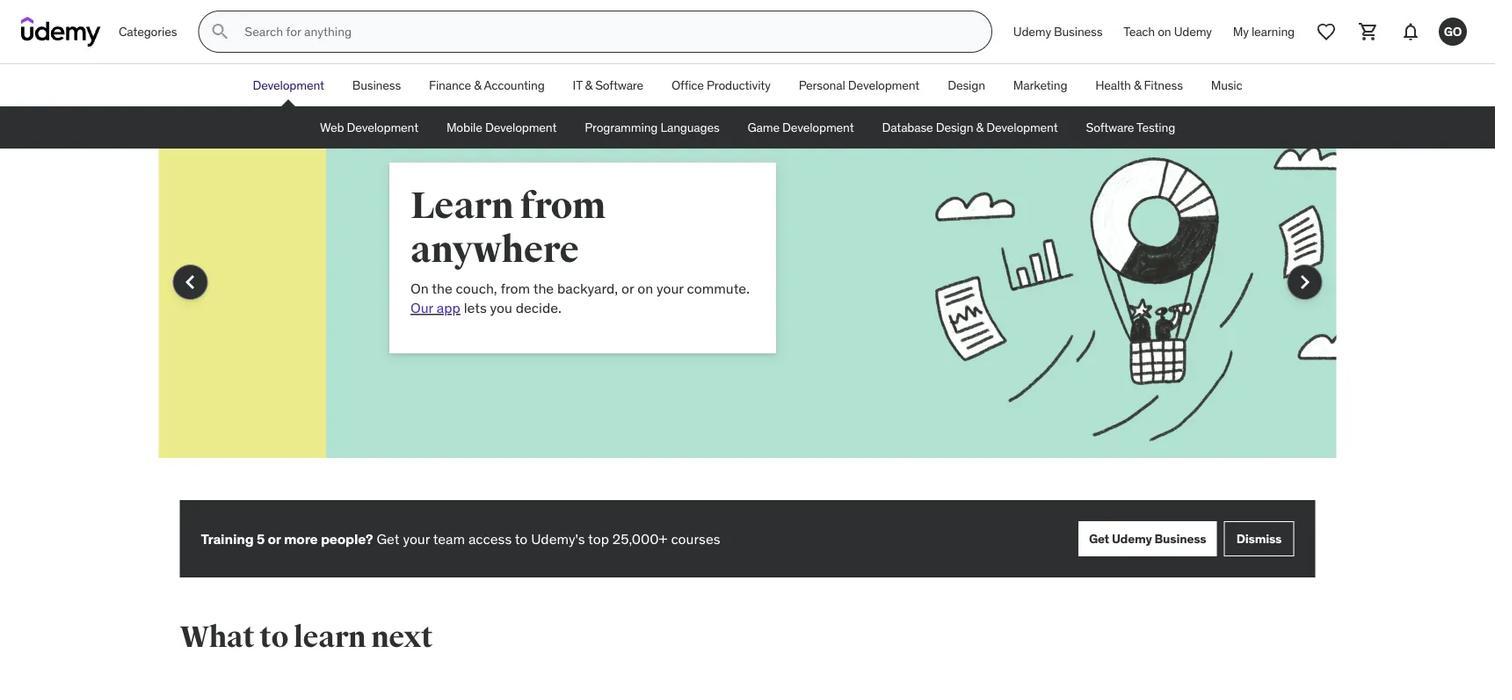 Task type: describe. For each thing, give the bounding box(es) containing it.
accounting
[[484, 77, 545, 93]]

go
[[1445, 23, 1463, 39]]

Search for anything text field
[[241, 17, 971, 47]]

programming languages
[[585, 119, 720, 135]]

2 the from the left
[[414, 279, 435, 297]]

or inside learn from anywhere on the couch, from the backyard, or on your commute. our app lets you decide.
[[503, 279, 515, 297]]

1 vertical spatial to
[[260, 619, 288, 656]]

previous image
[[176, 268, 204, 296]]

development for game development
[[783, 119, 854, 135]]

business inside "link"
[[1054, 23, 1103, 39]]

programming
[[585, 119, 658, 135]]

development inside 'link'
[[253, 77, 324, 93]]

get udemy business
[[1089, 531, 1207, 547]]

programming languages link
[[571, 106, 734, 149]]

database design & development
[[882, 119, 1058, 135]]

app
[[318, 299, 341, 317]]

my
[[1234, 23, 1249, 39]]

& for accounting
[[474, 77, 482, 93]]

game development
[[748, 119, 854, 135]]

dismiss
[[1237, 531, 1282, 547]]

couch,
[[337, 279, 378, 297]]

access
[[469, 530, 512, 548]]

it & software link
[[559, 64, 658, 106]]

health & fitness link
[[1082, 64, 1197, 106]]

development for mobile development
[[485, 119, 557, 135]]

our app link
[[292, 299, 341, 317]]

marketing
[[1014, 77, 1068, 93]]

submit search image
[[210, 21, 231, 42]]

teach on udemy link
[[1114, 11, 1223, 53]]

more
[[284, 530, 318, 548]]

0 vertical spatial on
[[1158, 23, 1172, 39]]

categories
[[119, 23, 177, 39]]

business link
[[338, 64, 415, 106]]

our
[[292, 299, 314, 317]]

categories button
[[108, 11, 188, 53]]

testing
[[1137, 119, 1176, 135]]

music
[[1212, 77, 1243, 93]]

& for fitness
[[1134, 77, 1142, 93]]

1 the from the left
[[313, 279, 333, 297]]

development link
[[239, 64, 338, 106]]

music link
[[1197, 64, 1257, 106]]

web development link
[[306, 106, 433, 149]]

you
[[371, 299, 393, 317]]

personal development link
[[785, 64, 934, 106]]

office
[[672, 77, 704, 93]]

learn
[[292, 183, 395, 229]]

marketing link
[[1000, 64, 1082, 106]]

design link
[[934, 64, 1000, 106]]

next
[[371, 619, 433, 656]]

teach on udemy
[[1124, 23, 1212, 39]]

0 vertical spatial from
[[401, 183, 487, 229]]

my learning link
[[1223, 11, 1306, 53]]

commute.
[[568, 279, 631, 297]]

carousel element
[[0, 106, 1385, 500]]

office productivity
[[672, 77, 771, 93]]

development for web development
[[347, 119, 419, 135]]

1 vertical spatial software
[[1086, 119, 1135, 135]]

0 horizontal spatial software
[[595, 77, 644, 93]]

mobile development link
[[433, 106, 571, 149]]

1 horizontal spatial get
[[1089, 531, 1110, 547]]

productivity
[[707, 77, 771, 93]]

people?
[[321, 530, 373, 548]]

fitness
[[1144, 77, 1183, 93]]

development for personal development
[[848, 77, 920, 93]]

on inside learn from anywhere on the couch, from the backyard, or on your commute. our app lets you decide.
[[519, 279, 534, 297]]

software testing
[[1086, 119, 1176, 135]]

mobile
[[447, 119, 483, 135]]



Task type: vqa. For each thing, say whether or not it's contained in the screenshot.
third small image from the bottom
no



Task type: locate. For each thing, give the bounding box(es) containing it.
0 horizontal spatial or
[[268, 530, 281, 548]]

business left teach
[[1054, 23, 1103, 39]]

2 horizontal spatial business
[[1155, 531, 1207, 547]]

it & software
[[573, 77, 644, 93]]

& right finance
[[474, 77, 482, 93]]

1 vertical spatial business
[[352, 77, 401, 93]]

health & fitness
[[1096, 77, 1183, 93]]

decide.
[[397, 299, 443, 317]]

1 horizontal spatial your
[[538, 279, 565, 297]]

on right "backyard,"
[[519, 279, 534, 297]]

learn
[[294, 619, 366, 656]]

& right it
[[585, 77, 593, 93]]

finance
[[429, 77, 471, 93]]

development down personal on the right top
[[783, 119, 854, 135]]

learning
[[1252, 23, 1295, 39]]

courses
[[671, 530, 721, 548]]

or
[[503, 279, 515, 297], [268, 530, 281, 548]]

languages
[[661, 119, 720, 135]]

from
[[401, 183, 487, 229], [382, 279, 411, 297]]

health
[[1096, 77, 1131, 93]]

0 vertical spatial your
[[538, 279, 565, 297]]

shopping cart with 0 items image
[[1359, 21, 1380, 42]]

to right access
[[515, 530, 528, 548]]

development up web
[[253, 77, 324, 93]]

development down accounting
[[485, 119, 557, 135]]

udemy inside "link"
[[1014, 23, 1052, 39]]

database
[[882, 119, 933, 135]]

&
[[474, 77, 482, 93], [585, 77, 593, 93], [1134, 77, 1142, 93], [977, 119, 984, 135]]

teach
[[1124, 23, 1156, 39]]

my learning
[[1234, 23, 1295, 39]]

on
[[1158, 23, 1172, 39], [519, 279, 534, 297]]

on
[[292, 279, 310, 297]]

or right "backyard,"
[[503, 279, 515, 297]]

mobile development
[[447, 119, 557, 135]]

software testing link
[[1072, 106, 1190, 149]]

or right the 5
[[268, 530, 281, 548]]

0 horizontal spatial your
[[403, 530, 430, 548]]

development down marketing link
[[987, 119, 1058, 135]]

development
[[253, 77, 324, 93], [848, 77, 920, 93], [347, 119, 419, 135], [485, 119, 557, 135], [783, 119, 854, 135], [987, 119, 1058, 135]]

database design & development link
[[868, 106, 1072, 149]]

0 vertical spatial or
[[503, 279, 515, 297]]

your
[[538, 279, 565, 297], [403, 530, 430, 548]]

your left 'team'
[[403, 530, 430, 548]]

business up web development
[[352, 77, 401, 93]]

1 horizontal spatial software
[[1086, 119, 1135, 135]]

0 vertical spatial to
[[515, 530, 528, 548]]

finance & accounting
[[429, 77, 545, 93]]

design
[[948, 77, 986, 93], [936, 119, 974, 135]]

learn from anywhere on the couch, from the backyard, or on your commute. our app lets you decide.
[[292, 183, 631, 317]]

wishlist image
[[1316, 21, 1338, 42]]

software
[[595, 77, 644, 93], [1086, 119, 1135, 135]]

& right health
[[1134, 77, 1142, 93]]

1 horizontal spatial to
[[515, 530, 528, 548]]

get
[[377, 530, 400, 548], [1089, 531, 1110, 547]]

the
[[313, 279, 333, 297], [414, 279, 435, 297]]

from up you
[[382, 279, 411, 297]]

0 vertical spatial software
[[595, 77, 644, 93]]

udemy's
[[531, 530, 585, 548]]

software down health
[[1086, 119, 1135, 135]]

1 vertical spatial your
[[403, 530, 430, 548]]

web
[[320, 119, 344, 135]]

0 horizontal spatial on
[[519, 279, 534, 297]]

on right teach
[[1158, 23, 1172, 39]]

your left commute. at the left top of the page
[[538, 279, 565, 297]]

to left the learn
[[260, 619, 288, 656]]

1 horizontal spatial business
[[1054, 23, 1103, 39]]

top
[[588, 530, 609, 548]]

1 vertical spatial on
[[519, 279, 534, 297]]

your inside learn from anywhere on the couch, from the backyard, or on your commute. our app lets you decide.
[[538, 279, 565, 297]]

notifications image
[[1401, 21, 1422, 42]]

what
[[180, 619, 254, 656]]

training 5 or more people? get your team access to udemy's top 25,000+ courses
[[201, 530, 721, 548]]

personal
[[799, 77, 846, 93]]

1 vertical spatial design
[[936, 119, 974, 135]]

udemy business
[[1014, 23, 1103, 39]]

dismiss button
[[1225, 521, 1295, 557]]

lets
[[345, 299, 368, 317]]

1 horizontal spatial the
[[414, 279, 435, 297]]

what to learn next
[[180, 619, 433, 656]]

go link
[[1432, 11, 1475, 53]]

anywhere
[[292, 227, 460, 273]]

development down business link
[[347, 119, 419, 135]]

design up database design & development
[[948, 77, 986, 93]]

& down design link
[[977, 119, 984, 135]]

1 horizontal spatial on
[[1158, 23, 1172, 39]]

1 vertical spatial or
[[268, 530, 281, 548]]

1 horizontal spatial udemy
[[1112, 531, 1153, 547]]

business
[[1054, 23, 1103, 39], [352, 77, 401, 93], [1155, 531, 1207, 547]]

0 horizontal spatial get
[[377, 530, 400, 548]]

finance & accounting link
[[415, 64, 559, 106]]

to
[[515, 530, 528, 548], [260, 619, 288, 656]]

2 horizontal spatial udemy
[[1175, 23, 1212, 39]]

5
[[257, 530, 265, 548]]

personal development
[[799, 77, 920, 93]]

1 horizontal spatial or
[[503, 279, 515, 297]]

& for software
[[585, 77, 593, 93]]

the up app
[[313, 279, 333, 297]]

next image
[[1291, 268, 1319, 296]]

web development
[[320, 119, 419, 135]]

0 horizontal spatial to
[[260, 619, 288, 656]]

get udemy business link
[[1079, 521, 1217, 557]]

2 vertical spatial business
[[1155, 531, 1207, 547]]

office productivity link
[[658, 64, 785, 106]]

1 vertical spatial from
[[382, 279, 411, 297]]

backyard,
[[438, 279, 499, 297]]

udemy image
[[21, 17, 101, 47]]

0 vertical spatial business
[[1054, 23, 1103, 39]]

development up database
[[848, 77, 920, 93]]

0 vertical spatial design
[[948, 77, 986, 93]]

25,000+
[[613, 530, 668, 548]]

business left dismiss
[[1155, 531, 1207, 547]]

design down design link
[[936, 119, 974, 135]]

0 horizontal spatial the
[[313, 279, 333, 297]]

game
[[748, 119, 780, 135]]

0 horizontal spatial business
[[352, 77, 401, 93]]

game development link
[[734, 106, 868, 149]]

team
[[433, 530, 465, 548]]

it
[[573, 77, 583, 93]]

0 horizontal spatial udemy
[[1014, 23, 1052, 39]]

from down mobile
[[401, 183, 487, 229]]

udemy business link
[[1003, 11, 1114, 53]]

software right it
[[595, 77, 644, 93]]

training
[[201, 530, 254, 548]]

udemy
[[1014, 23, 1052, 39], [1175, 23, 1212, 39], [1112, 531, 1153, 547]]

the up decide.
[[414, 279, 435, 297]]



